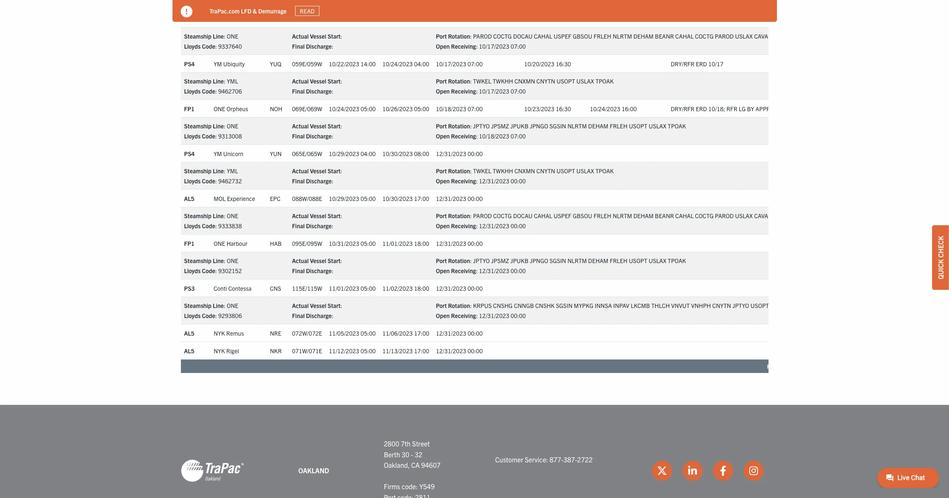 Task type: vqa. For each thing, say whether or not it's contained in the screenshot.
NLRTM inside the Port Rotation : JPTYO JPSMZ JPUKB JPNGO SGSIN NLRTM DEHAM FRLEH USOPT USLAX TPOAK Open Receiving : 10/18/2023 07:00
yes



Task type: describe. For each thing, give the bounding box(es) containing it.
11/06/2023 17:00
[[382, 329, 429, 337]]

115e/115w
[[292, 284, 322, 292]]

open inside the "port rotation : krpus cnshg cnngb cnshk sgsin mypkg innsa inpav lkcmb thlch vnvut vnhph cnytn jptyo usopt uslax tpoak open receiving : 12/31/2023 00:00"
[[436, 312, 450, 319]]

-
[[411, 450, 413, 459]]

10/17/2023 07:00 for 10/23/2023 18:00
[[436, 15, 483, 22]]

nnb
[[270, 15, 282, 22]]

095e/095w
[[292, 240, 322, 247]]

actual for steamship line : one lloyds code : 9293806
[[292, 302, 309, 309]]

code for : 9462732
[[202, 177, 215, 185]]

actual vessel start : final discharge : for : 9462706
[[292, 77, 342, 95]]

07:00 inside port rotation : jptyo jpsmz jpukb jpngo sgsin nlrtm deham frleh usopt uslax tpoak open receiving : 10/18/2023 07:00
[[511, 132, 526, 140]]

cnngb
[[514, 302, 534, 309]]

yuq
[[270, 60, 281, 67]]

line for 9337640
[[213, 32, 224, 40]]

erd for 05:00
[[696, 105, 707, 112]]

innsa
[[595, 302, 612, 309]]

port rotation : parod coctg docau cahal uspef gbsou frleh nlrtm deham beanr cahal coctg parod uslax cavan usopt tpoak open receiving : 12/31/2023 00:00
[[436, 212, 812, 230]]

open inside port rotation : parod coctg docau cahal uspef gbsou frleh nlrtm deham beanr cahal coctg parod uslax cavan usopt tpoak open receiving : 10/17/2023 07:00
[[436, 42, 450, 50]]

17:00 for 11/06/2023 17:00
[[414, 329, 429, 337]]

16:00
[[622, 105, 637, 112]]

05:00 for 11/05/2023 05:00
[[361, 329, 376, 337]]

actual vessel start : final discharge : for : 9333838
[[292, 212, 342, 230]]

open inside port rotation : jptyo jpsmz jpukb jpngo sgsin nlrtm deham frleh usopt uslax tpoak open receiving : 12/31/2023 00:00
[[436, 267, 450, 275]]

receiving inside port rotation : twkel twkhh cnxmn cnytn usopt uslax tpoak open receiving : 12/31/2023 00:00
[[451, 177, 476, 185]]

trapac.com lfd & demurrage
[[209, 7, 286, 15]]

start for steamship line : one lloyds code : 9302152
[[328, 257, 340, 264]]

10/31/2023 05:00
[[329, 240, 376, 247]]

10/17 for 10/24/2023 04:00
[[708, 60, 723, 67]]

10/30/2023 for 10/30/2023 17:00
[[382, 195, 413, 202]]

open inside port rotation : jptyo jpsmz jpukb jpngo sgsin nlrtm deham frleh usopt uslax tpoak open receiving : 10/18/2023 07:00
[[436, 132, 450, 140]]

jpsmz for 12/31/2023
[[491, 257, 509, 264]]

18:00 for 11/01/2023 18:00
[[414, 240, 429, 247]]

30
[[402, 450, 409, 459]]

dry/rfr erd 10/17 for 10/23/2023 18:00
[[671, 15, 723, 22]]

11/05/2023 05:00
[[329, 329, 376, 337]]

059e/059w
[[292, 60, 322, 67]]

tpoak inside port rotation : parod coctg docau cahal uspef gbsou frleh nlrtm deham beanr cahal coctg parod uslax cavan usopt tpoak open receiving : 12/31/2023 00:00
[[794, 212, 812, 220]]

read
[[300, 7, 314, 15]]

uslax inside port rotation : twkel twkhh cnxmn cnytn usopt uslax tpoak open receiving : 10/17/2023 07:00
[[576, 77, 594, 85]]

17:00 for 10/30/2023 17:00
[[414, 195, 429, 202]]

one for steamship line : one lloyds code : 9333838
[[227, 212, 238, 220]]

displayed
[[790, 363, 815, 370]]

nlrtm inside port rotation : jptyo jpsmz jpukb jpngo sgsin nlrtm deham frleh usopt uslax tpoak open receiving : 10/18/2023 07:00
[[567, 122, 587, 130]]

nyk nebula
[[214, 15, 245, 22]]

uspef for : 10/17/2023 07:00
[[554, 32, 571, 40]]

dry/rfr erd 10/17 for 10/24/2023 04:00
[[671, 60, 723, 67]]

service:
[[525, 456, 548, 464]]

steamship for steamship line : one lloyds code : 9313008
[[184, 122, 211, 130]]

one harbour
[[214, 240, 247, 247]]

12/31/2023 inside port rotation : twkel twkhh cnxmn cnytn usopt uslax tpoak open receiving : 12/31/2023 00:00
[[479, 177, 509, 185]]

steamship line : one lloyds code : 9333838
[[184, 212, 242, 230]]

10/23/2023 16:30
[[524, 105, 571, 112]]

uslax inside the "port rotation : krpus cnshg cnngb cnshk sgsin mypkg innsa inpav lkcmb thlch vnvut vnhph cnytn jptyo usopt uslax tpoak open receiving : 12/31/2023 00:00"
[[770, 302, 788, 309]]

start for steamship line : one lloyds code : 9337640
[[328, 32, 340, 40]]

nlrtm inside port rotation : parod coctg docau cahal uspef gbsou frleh nlrtm deham beanr cahal coctg parod uslax cavan usopt tpoak open receiving : 12/31/2023 00:00
[[613, 212, 632, 220]]

mol experience
[[214, 195, 255, 202]]

rotation for port rotation : parod coctg docau cahal uspef gbsou frleh nlrtm deham beanr cahal coctg parod uslax cavan usopt tpoak open receiving : 12/31/2023 00:00
[[448, 212, 470, 220]]

footer containing 2800 7th street
[[0, 405, 949, 498]]

receiving inside port rotation : parod coctg docau cahal uspef gbsou frleh nlrtm deham beanr cahal coctg parod uslax cavan usopt tpoak open receiving : 10/17/2023 07:00
[[451, 42, 476, 50]]

line for 9462732
[[213, 167, 224, 175]]

lloyds for steamship line : one lloyds code : 9337640
[[184, 42, 201, 50]]

rotation for port rotation : parod coctg docau cahal uspef gbsou frleh nlrtm deham beanr cahal coctg parod uslax cavan usopt tpoak open receiving : 10/17/2023 07:00
[[448, 32, 470, 40]]

2800 7th street berth 30 - 32 oakland, ca 94607
[[384, 440, 441, 469]]

port rotation : krpus cnshg cnngb cnshk sgsin mypkg innsa inpav lkcmb thlch vnvut vnhph cnytn jptyo usopt uslax tpoak open receiving : 12/31/2023 00:00
[[436, 302, 808, 319]]

street
[[412, 440, 430, 448]]

by
[[747, 105, 754, 112]]

steamship for steamship line : yml lloyds code : 9462706
[[184, 77, 211, 85]]

rotation for port rotation : krpus cnshg cnngb cnshk sgsin mypkg innsa inpav lkcmb thlch vnvut vnhph cnytn jptyo usopt uslax tpoak open receiving : 12/31/2023 00:00
[[448, 302, 470, 309]]

387-
[[563, 456, 577, 464]]

05:00 for 10/26/2023 05:00
[[414, 105, 429, 112]]

final for : 9462706
[[292, 87, 305, 95]]

ps4 for ym ubiquity
[[184, 60, 195, 67]]

quick
[[936, 259, 945, 279]]

10/22/2023 05:00
[[329, 15, 376, 22]]

frleh inside port rotation : jptyo jpsmz jpukb jpngo sgsin nlrtm deham frleh usopt uslax tpoak open receiving : 10/18/2023 07:00
[[610, 122, 628, 130]]

read link
[[295, 6, 319, 16]]

start for steamship line : yml lloyds code : 9462706
[[328, 77, 340, 85]]

code for : 9302152
[[202, 267, 215, 275]]

2722
[[577, 456, 593, 464]]

00:00 inside port rotation : parod coctg docau cahal uspef gbsou frleh nlrtm deham beanr cahal coctg parod uslax cavan usopt tpoak open receiving : 12/31/2023 00:00
[[511, 222, 526, 230]]

contessa
[[228, 284, 252, 292]]

port for port rotation : jptyo jpsmz jpukb jpngo sgsin nlrtm deham frleh usopt uslax tpoak open receiving : 12/31/2023 00:00
[[436, 257, 447, 264]]

10/26/2023 05:00
[[382, 105, 429, 112]]

final for : 9302152
[[292, 267, 305, 275]]

lloyds for steamship line : one lloyds code : 9313008
[[184, 132, 201, 140]]

records
[[767, 363, 788, 370]]

al5 for nyk remus
[[184, 329, 194, 337]]

hab
[[270, 240, 282, 247]]

line for 9333838
[[213, 212, 224, 220]]

12/31/2023 inside the "port rotation : krpus cnshg cnngb cnshk sgsin mypkg innsa inpav lkcmb thlch vnvut vnhph cnytn jptyo usopt uslax tpoak open receiving : 12/31/2023 00:00"
[[479, 312, 509, 319]]

orpheus
[[227, 105, 248, 112]]

conti contessa
[[214, 284, 252, 292]]

start for steamship line : one lloyds code : 9293806
[[328, 302, 340, 309]]

tpoak inside port rotation : jptyo jpsmz jpukb jpngo sgsin nlrtm deham frleh usopt uslax tpoak open receiving : 12/31/2023 00:00
[[668, 257, 686, 264]]

04:00 for 10/29/2023 04:00
[[361, 150, 376, 157]]

conti
[[214, 284, 227, 292]]

nlrtm inside port rotation : parod coctg docau cahal uspef gbsou frleh nlrtm deham beanr cahal coctg parod uslax cavan usopt tpoak open receiving : 10/17/2023 07:00
[[613, 32, 632, 40]]

cnytn inside the "port rotation : krpus cnshg cnngb cnshk sgsin mypkg innsa inpav lkcmb thlch vnvut vnhph cnytn jptyo usopt uslax tpoak open receiving : 12/31/2023 00:00"
[[712, 302, 731, 309]]

uslax inside port rotation : twkel twkhh cnxmn cnytn usopt uslax tpoak open receiving : 12/31/2023 00:00
[[576, 167, 594, 175]]

cnshk
[[535, 302, 555, 309]]

11/02/2023 18:00
[[382, 284, 429, 292]]

steamship line : one lloyds code : 9293806
[[184, 302, 242, 319]]

10/24/2023 for 10/24/2023 05:00
[[329, 105, 359, 112]]

port for port rotation : twkel twkhh cnxmn cnytn usopt uslax tpoak open receiving : 12/31/2023 00:00
[[436, 167, 447, 175]]

steamship for steamship line : one lloyds code : 9333838
[[184, 212, 211, 220]]

05:00 for 11/01/2023 05:00
[[361, 284, 376, 292]]

cnxmn for : 12/31/2023 00:00
[[514, 167, 535, 175]]

ym for ym unicorn
[[214, 150, 222, 157]]

twkhh for 10/17/2023
[[493, 77, 513, 85]]

10/17/2023 inside port rotation : parod coctg docau cahal uspef gbsou frleh nlrtm deham beanr cahal coctg parod uslax cavan usopt tpoak open receiving : 10/17/2023 07:00
[[479, 42, 509, 50]]

krpus
[[473, 302, 492, 309]]

open inside port rotation : twkel twkhh cnxmn cnytn usopt uslax tpoak open receiving : 12/31/2023 00:00
[[436, 177, 450, 185]]

jptyo for 12/31/2023
[[473, 257, 490, 264]]

demurrage
[[258, 7, 286, 15]]

port for port rotation : twkel twkhh cnxmn cnytn usopt uslax tpoak open receiving : 10/17/2023 07:00
[[436, 77, 447, 85]]

actual for steamship line : one lloyds code : 9333838
[[292, 212, 309, 220]]

unicorn
[[223, 150, 243, 157]]

065e/065w
[[292, 150, 322, 157]]

10/20/2023 for 10/24/2023 04:00
[[524, 60, 554, 67]]

07:00 inside port rotation : twkel twkhh cnxmn cnytn usopt uslax tpoak open receiving : 10/17/2023 07:00
[[511, 87, 526, 95]]

deham inside port rotation : jptyo jpsmz jpukb jpngo sgsin nlrtm deham frleh usopt uslax tpoak open receiving : 10/18/2023 07:00
[[588, 122, 608, 130]]

final for : 9462732
[[292, 177, 305, 185]]

nyk rigel
[[214, 347, 239, 355]]

11/01/2023 18:00
[[382, 240, 429, 247]]

usopt inside port rotation : parod coctg docau cahal uspef gbsou frleh nlrtm deham beanr cahal coctg parod uslax cavan usopt tpoak open receiving : 10/17/2023 07:00
[[774, 32, 792, 40]]

lloyds for steamship line : one lloyds code : 9302152
[[184, 267, 201, 275]]

vessel for steamship line : one lloyds code : 9302152
[[310, 257, 326, 264]]

open inside port rotation : twkel twkhh cnxmn cnytn usopt uslax tpoak open receiving : 10/17/2023 07:00
[[436, 87, 450, 95]]

usopt inside port rotation : jptyo jpsmz jpukb jpngo sgsin nlrtm deham frleh usopt uslax tpoak open receiving : 10/18/2023 07:00
[[629, 122, 647, 130]]

jpngo for 00:00
[[530, 257, 548, 264]]

one for steamship line : one lloyds code : 9293806
[[227, 302, 238, 309]]

10/23/2023 for 10/23/2023 18:00
[[382, 15, 413, 22]]

07:00 inside port rotation : parod coctg docau cahal uspef gbsou frleh nlrtm deham beanr cahal coctg parod uslax cavan usopt tpoak open receiving : 10/17/2023 07:00
[[511, 42, 526, 50]]

one left harbour
[[214, 240, 225, 247]]

11/13/2023 17:00
[[382, 347, 429, 355]]

nebula
[[226, 15, 245, 22]]

00:00 inside the "port rotation : krpus cnshg cnngb cnshk sgsin mypkg innsa inpav lkcmb thlch vnvut vnhph cnytn jptyo usopt uslax tpoak open receiving : 12/31/2023 00:00"
[[511, 312, 526, 319]]

vessel for steamship line : yml lloyds code : 9462732
[[310, 167, 326, 175]]

firms code:  y549
[[384, 482, 435, 491]]

069e/069w
[[292, 105, 322, 112]]

steamship for steamship line : one lloyds code : 9302152
[[184, 257, 211, 264]]

9333838
[[218, 222, 242, 230]]

lloyds for steamship line : one lloyds code : 9333838
[[184, 222, 201, 230]]

lfd
[[241, 7, 251, 15]]

frleh inside port rotation : parod coctg docau cahal uspef gbsou frleh nlrtm deham beanr cahal coctg parod uslax cavan usopt tpoak open receiving : 12/31/2023 00:00
[[594, 212, 611, 220]]

11/06/2023
[[382, 329, 413, 337]]

12/31/2023 00:00 for 11/13/2023 17:00
[[436, 347, 483, 355]]

mypkg
[[574, 302, 593, 309]]

16:30 for 10/24/2023 04:00
[[556, 60, 571, 67]]

vessel for steamship line : one lloyds code : 9333838
[[310, 212, 326, 220]]

deham inside port rotation : parod coctg docau cahal uspef gbsou frleh nlrtm deham beanr cahal coctg parod uslax cavan usopt tpoak open receiving : 12/31/2023 00:00
[[633, 212, 654, 220]]

0 vertical spatial 10/18/2023
[[436, 105, 466, 112]]

lg
[[739, 105, 746, 112]]

firms
[[384, 482, 400, 491]]

yml for steamship line : yml lloyds code : 9462706
[[227, 77, 238, 85]]

epc
[[270, 195, 281, 202]]

tpoak inside the "port rotation : krpus cnshg cnngb cnshk sgsin mypkg innsa inpav lkcmb thlch vnvut vnhph cnytn jptyo usopt uslax tpoak open receiving : 12/31/2023 00:00"
[[789, 302, 808, 309]]

port rotation : parod coctg docau cahal uspef gbsou frleh nlrtm deham beanr cahal coctg parod uslax cavan usopt tpoak open receiving : 10/17/2023 07:00
[[436, 32, 812, 50]]

open inside port rotation : parod coctg docau cahal uspef gbsou frleh nlrtm deham beanr cahal coctg parod uslax cavan usopt tpoak open receiving : 12/31/2023 00:00
[[436, 222, 450, 230]]

steamship line : yml lloyds code : 9462706
[[184, 77, 242, 95]]

steamship line : yml lloyds code : 9462732
[[184, 167, 242, 185]]

discharge for : 9293806
[[306, 312, 332, 319]]

uslax inside port rotation : jptyo jpsmz jpukb jpngo sgsin nlrtm deham frleh usopt uslax tpoak open receiving : 12/31/2023 00:00
[[649, 257, 666, 264]]

10/20/2023 16:30 for 18:00
[[524, 15, 571, 22]]

one for steamship line : one lloyds code : 9313008
[[227, 122, 238, 130]]

start for steamship line : yml lloyds code : 9462732
[[328, 167, 340, 175]]

10/17/2023 07:00 for 10/24/2023 04:00
[[436, 60, 483, 67]]

actual for steamship line : one lloyds code : 9302152
[[292, 257, 309, 264]]

yun
[[270, 150, 282, 157]]

yml for steamship line : yml lloyds code : 9462732
[[227, 167, 238, 175]]

05:00 for 10/29/2023 05:00
[[361, 195, 376, 202]]

port rotation : jptyo jpsmz jpukb jpngo sgsin nlrtm deham frleh usopt uslax tpoak open receiving : 10/18/2023 07:00
[[436, 122, 686, 140]]

fp1 for one harbour
[[184, 240, 195, 247]]

quick check
[[936, 236, 945, 279]]

ym ubiquity
[[214, 60, 245, 67]]

al5 for nyk rigel
[[184, 347, 194, 355]]

9302152
[[218, 267, 242, 275]]

receiving inside port rotation : jptyo jpsmz jpukb jpngo sgsin nlrtm deham frleh usopt uslax tpoak open receiving : 10/18/2023 07:00
[[451, 132, 476, 140]]

14:00
[[361, 60, 376, 67]]

10/24/2023 04:00
[[382, 60, 429, 67]]

12/31/2023 inside port rotation : parod coctg docau cahal uspef gbsou frleh nlrtm deham beanr cahal coctg parod uslax cavan usopt tpoak open receiving : 12/31/2023 00:00
[[479, 222, 509, 230]]

receiving inside port rotation : twkel twkhh cnxmn cnytn usopt uslax tpoak open receiving : 10/17/2023 07:00
[[451, 87, 476, 95]]

05:00 for 10/31/2023 05:00
[[361, 240, 376, 247]]

thlch
[[651, 302, 670, 309]]

9313008
[[218, 132, 242, 140]]

receiving inside port rotation : jptyo jpsmz jpukb jpngo sgsin nlrtm deham frleh usopt uslax tpoak open receiving : 12/31/2023 00:00
[[451, 267, 476, 275]]

tpoak inside port rotation : twkel twkhh cnxmn cnytn usopt uslax tpoak open receiving : 10/17/2023 07:00
[[595, 77, 614, 85]]

lloyds for steamship line : yml lloyds code : 9462732
[[184, 177, 201, 185]]

twkel for 10/17/2023
[[473, 77, 491, 85]]

11/05/2023
[[329, 329, 359, 337]]

dry/rfr for 10/26/2023 05:00
[[671, 105, 694, 112]]

ym for ym ubiquity
[[214, 60, 222, 67]]

10/18/2023 inside port rotation : jptyo jpsmz jpukb jpngo sgsin nlrtm deham frleh usopt uslax tpoak open receiving : 10/18/2023 07:00
[[479, 132, 509, 140]]

rotation for port rotation : jptyo jpsmz jpukb jpngo sgsin nlrtm deham frleh usopt uslax tpoak open receiving : 10/18/2023 07:00
[[448, 122, 470, 130]]

10/17 for 10/23/2023 18:00
[[708, 15, 723, 22]]

10/22/2023 for 10/22/2023 14:00
[[329, 60, 359, 67]]



Task type: locate. For each thing, give the bounding box(es) containing it.
3 port from the top
[[436, 122, 447, 130]]

lloyds down the solid icon on the left
[[184, 42, 201, 50]]

dry/rfr
[[671, 15, 694, 22], [671, 60, 694, 67], [671, 105, 694, 112]]

2 port from the top
[[436, 77, 447, 85]]

2 horizontal spatial 10/24/2023
[[590, 105, 620, 112]]

1 twkhh from the top
[[493, 77, 513, 85]]

one
[[227, 32, 238, 40], [214, 105, 225, 112], [227, 122, 238, 130], [227, 212, 238, 220], [214, 240, 225, 247], [227, 257, 238, 264], [227, 302, 238, 309]]

mol
[[214, 195, 226, 202]]

jpukb inside port rotation : jptyo jpsmz jpukb jpngo sgsin nlrtm deham frleh usopt uslax tpoak open receiving : 12/31/2023 00:00
[[510, 257, 528, 264]]

customer
[[495, 456, 523, 464]]

lloyds up ps3 at the bottom
[[184, 267, 201, 275]]

al5 down steamship line : one lloyds code : 9293806
[[184, 329, 194, 337]]

final up 095e/095w
[[292, 222, 305, 230]]

ym left unicorn at top
[[214, 150, 222, 157]]

jptyo inside port rotation : jptyo jpsmz jpukb jpngo sgsin nlrtm deham frleh usopt uslax tpoak open receiving : 12/31/2023 00:00
[[473, 257, 490, 264]]

0 vertical spatial ps4
[[184, 60, 195, 67]]

code up mol
[[202, 177, 215, 185]]

tpoak inside port rotation : parod coctg docau cahal uspef gbsou frleh nlrtm deham beanr cahal coctg parod uslax cavan usopt tpoak open receiving : 10/17/2023 07:00
[[794, 32, 812, 40]]

10/18;
[[708, 105, 725, 112]]

05:00 right 10/26/2023
[[414, 105, 429, 112]]

3 steamship from the top
[[184, 122, 211, 130]]

0 vertical spatial 10/20/2023
[[524, 15, 554, 22]]

one for steamship line : one lloyds code : 9337640
[[227, 32, 238, 40]]

0 vertical spatial 17:00
[[414, 195, 429, 202]]

actual vessel start : final discharge : up the "069e/069w" at the left top of page
[[292, 77, 342, 95]]

12/31/2023 00:00 for 10/30/2023 17:00
[[436, 195, 483, 202]]

0 horizontal spatial 04:00
[[361, 150, 376, 157]]

al5 left nyk rigel
[[184, 347, 194, 355]]

0 horizontal spatial 10/24/2023
[[329, 105, 359, 112]]

cnshg
[[493, 302, 513, 309]]

actual down 081w/081e at left
[[292, 32, 309, 40]]

1 vertical spatial jpukb
[[510, 257, 528, 264]]

final for : 9333838
[[292, 222, 305, 230]]

9293806
[[218, 312, 242, 319]]

4 receiving from the top
[[451, 177, 476, 185]]

11/01/2023
[[382, 240, 413, 247], [329, 284, 359, 292]]

cnxmn inside port rotation : twkel twkhh cnxmn cnytn usopt uslax tpoak open receiving : 10/17/2023 07:00
[[514, 77, 535, 85]]

uslax inside port rotation : jptyo jpsmz jpukb jpngo sgsin nlrtm deham frleh usopt uslax tpoak open receiving : 10/18/2023 07:00
[[649, 122, 666, 130]]

16:30 for 10/26/2023 05:00
[[556, 105, 571, 112]]

steamship line : one lloyds code : 9337640
[[184, 32, 242, 50]]

code for : 9313008
[[202, 132, 215, 140]]

actual vessel start : final discharge : down "115e/115w"
[[292, 302, 342, 319]]

1 10/20/2023 from the top
[[524, 15, 554, 22]]

solid image
[[181, 6, 192, 18]]

cavan
[[754, 32, 772, 40], [754, 212, 772, 220]]

2 vertical spatial sgsin
[[556, 302, 573, 309]]

3 18:00 from the top
[[414, 284, 429, 292]]

al5 left mol
[[184, 195, 194, 202]]

steamship inside steamship line : one lloyds code : 9337640
[[184, 32, 211, 40]]

fp1 down the steamship line : one lloyds code : 9333838
[[184, 240, 195, 247]]

0 vertical spatial 10/17/2023 07:00
[[436, 15, 483, 22]]

y549
[[419, 482, 435, 491]]

10/17/2023
[[436, 15, 466, 22], [479, 42, 509, 50], [436, 60, 466, 67], [479, 87, 509, 95]]

rotation inside port rotation : jptyo jpsmz jpukb jpngo sgsin nlrtm deham frleh usopt uslax tpoak open receiving : 12/31/2023 00:00
[[448, 257, 470, 264]]

discharge up 059e/059w
[[306, 42, 332, 50]]

code for : 9337640
[[202, 42, 215, 50]]

discharge up 065e/065w
[[306, 132, 332, 140]]

10/18/2023
[[436, 105, 466, 112], [479, 132, 509, 140]]

start down 10/22/2023 14:00
[[328, 77, 340, 85]]

actual vessel start : final discharge : down 081w/081e at left
[[292, 32, 342, 50]]

one left orpheus at the left
[[214, 105, 225, 112]]

10/23/2023 for 10/23/2023 16:30
[[524, 105, 554, 112]]

twkel inside port rotation : twkel twkhh cnxmn cnytn usopt uslax tpoak open receiving : 12/31/2023 00:00
[[473, 167, 491, 175]]

lloyds inside steamship line : yml lloyds code : 9462706
[[184, 87, 201, 95]]

1 vertical spatial jptyo
[[473, 257, 490, 264]]

17:00
[[414, 195, 429, 202], [414, 329, 429, 337], [414, 347, 429, 355]]

beanr for : 10/17/2023 07:00
[[655, 32, 674, 40]]

final up 059e/059w
[[292, 42, 305, 50]]

jptyo inside the "port rotation : krpus cnshg cnngb cnshk sgsin mypkg innsa inpav lkcmb thlch vnvut vnhph cnytn jptyo usopt uslax tpoak open receiving : 12/31/2023 00:00"
[[732, 302, 749, 309]]

uslax inside port rotation : parod coctg docau cahal uspef gbsou frleh nlrtm deham beanr cahal coctg parod uslax cavan usopt tpoak open receiving : 12/31/2023 00:00
[[735, 212, 753, 220]]

2 open from the top
[[436, 87, 450, 95]]

3 vessel from the top
[[310, 122, 326, 130]]

vessel down 065e/065w
[[310, 167, 326, 175]]

discharge up '088w/088e'
[[306, 177, 332, 185]]

actual vessel start : final discharge : down 065e/065w
[[292, 167, 342, 185]]

2 10/29/2023 from the top
[[329, 195, 359, 202]]

6 port from the top
[[436, 257, 447, 264]]

2 jpukb from the top
[[510, 257, 528, 264]]

11/01/2023 for 11/01/2023 05:00
[[329, 284, 359, 292]]

1 vertical spatial gbsou
[[573, 212, 592, 220]]

11/12/2023
[[329, 347, 359, 355]]

jptyo for 10/18/2023
[[473, 122, 490, 130]]

2 final from the top
[[292, 87, 305, 95]]

0 vertical spatial cnytn
[[536, 77, 555, 85]]

1 beanr from the top
[[655, 32, 674, 40]]

twkhh for 12/31/2023
[[493, 167, 513, 175]]

fp1
[[184, 105, 195, 112], [184, 240, 195, 247]]

final up the "069e/069w" at the left top of page
[[292, 87, 305, 95]]

ps4 for ym unicorn
[[184, 150, 195, 157]]

1 vertical spatial fp1
[[184, 240, 195, 247]]

05:00 left the '11/02/2023'
[[361, 284, 376, 292]]

17:00 for 11/13/2023 17:00
[[414, 347, 429, 355]]

vessel down 059e/059w
[[310, 77, 326, 85]]

0 vertical spatial jptyo
[[473, 122, 490, 130]]

fp1 down steamship line : yml lloyds code : 9462706 on the left top of page
[[184, 105, 195, 112]]

one inside steamship line : one lloyds code : 9293806
[[227, 302, 238, 309]]

1 vertical spatial 04:00
[[361, 150, 376, 157]]

1 fp1 from the top
[[184, 105, 195, 112]]

actual vessel start : final discharge : up 095e/095w
[[292, 212, 342, 230]]

1 10/17 from the top
[[708, 15, 723, 22]]

nyk for nyk nebula
[[214, 15, 225, 22]]

port inside port rotation : parod coctg docau cahal uspef gbsou frleh nlrtm deham beanr cahal coctg parod uslax cavan usopt tpoak open receiving : 12/31/2023 00:00
[[436, 212, 447, 220]]

port inside port rotation : twkel twkhh cnxmn cnytn usopt uslax tpoak open receiving : 10/17/2023 07:00
[[436, 77, 447, 85]]

receiving
[[451, 42, 476, 50], [451, 87, 476, 95], [451, 132, 476, 140], [451, 177, 476, 185], [451, 222, 476, 230], [451, 267, 476, 275], [451, 312, 476, 319]]

2 10/30/2023 from the top
[[382, 195, 413, 202]]

05:00 down the 11/05/2023 05:00
[[361, 347, 376, 355]]

3 erd from the top
[[696, 105, 707, 112]]

7th
[[401, 440, 411, 448]]

4 start from the top
[[328, 167, 340, 175]]

1 ps4 from the top
[[184, 60, 195, 67]]

10/30/2023 for 10/30/2023 08:00
[[382, 150, 413, 157]]

vessel down '088w/088e'
[[310, 212, 326, 220]]

4 actual from the top
[[292, 167, 309, 175]]

discharge up "115e/115w"
[[306, 267, 332, 275]]

steamship inside steamship line : yml lloyds code : 9462732
[[184, 167, 211, 175]]

vessel for steamship line : one lloyds code : 9293806
[[310, 302, 326, 309]]

2 17:00 from the top
[[414, 329, 429, 337]]

final up '088w/088e'
[[292, 177, 305, 185]]

1 dry/rfr erd 10/17 from the top
[[671, 15, 723, 22]]

code left 9313008
[[202, 132, 215, 140]]

final up 065e/065w
[[292, 132, 305, 140]]

0 vertical spatial dry/rfr erd 10/17
[[671, 15, 723, 22]]

0 vertical spatial nyk
[[214, 15, 225, 22]]

code for : 9462706
[[202, 87, 215, 95]]

6 open from the top
[[436, 267, 450, 275]]

line up 9337640
[[213, 32, 224, 40]]

10/30/2023 17:00
[[382, 195, 429, 202]]

3 start from the top
[[328, 122, 340, 130]]

discharge for : 9302152
[[306, 267, 332, 275]]

vessel down the "069e/069w" at the left top of page
[[310, 122, 326, 130]]

2 12/31/2023 00:00 from the top
[[436, 195, 483, 202]]

1 vertical spatial 10/20/2023
[[524, 60, 554, 67]]

fp1 for one orpheus
[[184, 105, 195, 112]]

check
[[936, 236, 945, 258]]

1 vertical spatial twkhh
[[493, 167, 513, 175]]

receiving inside the "port rotation : krpus cnshg cnngb cnshk sgsin mypkg innsa inpav lkcmb thlch vnvut vnhph cnytn jptyo usopt uslax tpoak open receiving : 12/31/2023 00:00"
[[451, 312, 476, 319]]

dry/rfr for 10/24/2023 04:00
[[671, 60, 694, 67]]

one up 9313008
[[227, 122, 238, 130]]

vessel down 095e/095w
[[310, 257, 326, 264]]

05:00 left 10/26/2023
[[361, 105, 376, 112]]

1 vertical spatial 10/18/2023
[[479, 132, 509, 140]]

1 ym from the top
[[214, 60, 222, 67]]

records displayed :
[[767, 363, 819, 370]]

nlrtm inside port rotation : jptyo jpsmz jpukb jpngo sgsin nlrtm deham frleh usopt uslax tpoak open receiving : 12/31/2023 00:00
[[567, 257, 587, 264]]

actual vessel start : final discharge : up "115e/115w"
[[292, 257, 342, 275]]

docau inside port rotation : parod coctg docau cahal uspef gbsou frleh nlrtm deham beanr cahal coctg parod uslax cavan usopt tpoak open receiving : 10/17/2023 07:00
[[513, 32, 533, 40]]

twkel inside port rotation : twkel twkhh cnxmn cnytn usopt uslax tpoak open receiving : 10/17/2023 07:00
[[473, 77, 491, 85]]

3 nyk from the top
[[214, 347, 225, 355]]

10/30/2023
[[382, 150, 413, 157], [382, 195, 413, 202]]

12/31/2023 00:00 for 11/01/2023 18:00
[[436, 240, 483, 247]]

10/17/2023 07:00
[[436, 15, 483, 22], [436, 60, 483, 67]]

one inside steamship line : one lloyds code : 9337640
[[227, 32, 238, 40]]

10/31/2023
[[329, 240, 359, 247]]

10/29/2023 right '088w/088e'
[[329, 195, 359, 202]]

6 discharge from the top
[[306, 267, 332, 275]]

code inside steamship line : yml lloyds code : 9462706
[[202, 87, 215, 95]]

discharge
[[306, 42, 332, 50], [306, 87, 332, 95], [306, 132, 332, 140], [306, 177, 332, 185], [306, 222, 332, 230], [306, 267, 332, 275], [306, 312, 332, 319]]

1 jpsmz from the top
[[491, 122, 509, 130]]

0 vertical spatial jpsmz
[[491, 122, 509, 130]]

start down 10/24/2023 05:00
[[328, 122, 340, 130]]

1 vertical spatial 18:00
[[414, 240, 429, 247]]

10/20/2023 16:30 for 04:00
[[524, 60, 571, 67]]

actual vessel start : final discharge : for : 9462732
[[292, 167, 342, 185]]

&
[[253, 7, 257, 15]]

9337640
[[218, 42, 242, 50]]

berth
[[384, 450, 400, 459]]

uspef inside port rotation : parod coctg docau cahal uspef gbsou frleh nlrtm deham beanr cahal coctg parod uslax cavan usopt tpoak open receiving : 10/17/2023 07:00
[[554, 32, 571, 40]]

6 final from the top
[[292, 267, 305, 275]]

line inside steamship line : yml lloyds code : 9462706
[[213, 77, 224, 85]]

1 cnxmn from the top
[[514, 77, 535, 85]]

start down 10/22/2023 05:00
[[328, 32, 340, 40]]

steamship line : one lloyds code : 9313008
[[184, 122, 242, 140]]

0 vertical spatial beanr
[[655, 32, 674, 40]]

2 rotation from the top
[[448, 77, 470, 85]]

1 vertical spatial twkel
[[473, 167, 491, 175]]

0 vertical spatial 18:00
[[414, 15, 429, 22]]

sgsin inside port rotation : jptyo jpsmz jpukb jpngo sgsin nlrtm deham frleh usopt uslax tpoak open receiving : 10/18/2023 07:00
[[550, 122, 566, 130]]

2 ym from the top
[[214, 150, 222, 157]]

start for steamship line : one lloyds code : 9313008
[[328, 122, 340, 130]]

1 nyk from the top
[[214, 15, 225, 22]]

1 horizontal spatial 10/18/2023
[[479, 132, 509, 140]]

discharge up 072w/072e
[[306, 312, 332, 319]]

line up "9333838"
[[213, 212, 224, 220]]

0 vertical spatial 11/01/2023
[[382, 240, 413, 247]]

1 vertical spatial ps4
[[184, 150, 195, 157]]

10/24/2023 left 16:00
[[590, 105, 620, 112]]

rotation
[[448, 32, 470, 40], [448, 77, 470, 85], [448, 122, 470, 130], [448, 167, 470, 175], [448, 212, 470, 220], [448, 257, 470, 264], [448, 302, 470, 309]]

lloyds down ps3 at the bottom
[[184, 312, 201, 319]]

code left 9462706
[[202, 87, 215, 95]]

1 vertical spatial yml
[[227, 167, 238, 175]]

10/29/2023 right 065e/065w
[[329, 150, 359, 157]]

12/31/2023 00:00 for 11/06/2023 17:00
[[436, 329, 483, 337]]

one inside the steamship line : one lloyds code : 9333838
[[227, 212, 238, 220]]

nyk left rigel
[[214, 347, 225, 355]]

1 vertical spatial 10/22/2023
[[329, 60, 359, 67]]

05:00 up 11/12/2023 05:00
[[361, 329, 376, 337]]

2 10/22/2023 from the top
[[329, 60, 359, 67]]

1 vertical spatial 17:00
[[414, 329, 429, 337]]

18:00 for 10/23/2023 18:00
[[414, 15, 429, 22]]

10/22/2023 right 081w/081e at left
[[329, 15, 359, 22]]

twkel for 12/31/2023
[[473, 167, 491, 175]]

072w/072e
[[292, 329, 322, 337]]

jpsmz
[[491, 122, 509, 130], [491, 257, 509, 264]]

2 jpngo from the top
[[530, 257, 548, 264]]

1 vertical spatial 11/01/2023
[[329, 284, 359, 292]]

code inside steamship line : one lloyds code : 9302152
[[202, 267, 215, 275]]

2 vertical spatial jptyo
[[732, 302, 749, 309]]

2 vertical spatial 18:00
[[414, 284, 429, 292]]

code inside the steamship line : one lloyds code : 9333838
[[202, 222, 215, 230]]

1 vertical spatial docau
[[513, 212, 533, 220]]

one up 9302152
[[227, 257, 238, 264]]

quick check link
[[932, 225, 949, 290]]

1 horizontal spatial 04:00
[[414, 60, 429, 67]]

nyk down trapac.com
[[214, 15, 225, 22]]

cnxmn inside port rotation : twkel twkhh cnxmn cnytn usopt uslax tpoak open receiving : 12/31/2023 00:00
[[514, 167, 535, 175]]

1 vertical spatial 10/29/2023
[[329, 195, 359, 202]]

0 vertical spatial yml
[[227, 77, 238, 85]]

0 vertical spatial jpngo
[[530, 122, 548, 130]]

erd for 04:00
[[696, 60, 707, 67]]

1 10/29/2023 from the top
[[329, 150, 359, 157]]

3 discharge from the top
[[306, 132, 332, 140]]

gbsou inside port rotation : parod coctg docau cahal uspef gbsou frleh nlrtm deham beanr cahal coctg parod uslax cavan usopt tpoak open receiving : 12/31/2023 00:00
[[573, 212, 592, 220]]

ps4 down steamship line : one lloyds code : 9313008
[[184, 150, 195, 157]]

10/29/2023 05:00
[[329, 195, 376, 202]]

0 vertical spatial twkhh
[[493, 77, 513, 85]]

actual down the "069e/069w" at the left top of page
[[292, 122, 309, 130]]

12/31/2023 00:00 for 10/30/2023 08:00
[[436, 150, 483, 157]]

00:00 inside port rotation : jptyo jpsmz jpukb jpngo sgsin nlrtm deham frleh usopt uslax tpoak open receiving : 12/31/2023 00:00
[[511, 267, 526, 275]]

0 vertical spatial jpukb
[[510, 122, 528, 130]]

10/24/2023
[[382, 60, 413, 67], [329, 105, 359, 112], [590, 105, 620, 112]]

5 open from the top
[[436, 222, 450, 230]]

sgsin inside port rotation : jptyo jpsmz jpukb jpngo sgsin nlrtm deham frleh usopt uslax tpoak open receiving : 12/31/2023 00:00
[[550, 257, 566, 264]]

actual vessel start : final discharge : for : 9313008
[[292, 122, 342, 140]]

frleh inside port rotation : jptyo jpsmz jpukb jpngo sgsin nlrtm deham frleh usopt uslax tpoak open receiving : 12/31/2023 00:00
[[610, 257, 628, 264]]

3 line from the top
[[213, 122, 224, 130]]

start for steamship line : one lloyds code : 9333838
[[328, 212, 340, 220]]

5 code from the top
[[202, 222, 215, 230]]

experience
[[227, 195, 255, 202]]

0 vertical spatial erd
[[696, 15, 707, 22]]

10/17
[[708, 15, 723, 22], [708, 60, 723, 67]]

1 vertical spatial sgsin
[[550, 257, 566, 264]]

18:00 for 11/02/2023 18:00
[[414, 284, 429, 292]]

2 beanr from the top
[[655, 212, 674, 220]]

1 receiving from the top
[[451, 42, 476, 50]]

05:00
[[361, 15, 376, 22], [361, 105, 376, 112], [414, 105, 429, 112], [361, 195, 376, 202], [361, 240, 376, 247], [361, 284, 376, 292], [361, 329, 376, 337], [361, 347, 376, 355]]

2 dry/rfr erd 10/17 from the top
[[671, 60, 723, 67]]

actual for steamship line : one lloyds code : 9337640
[[292, 32, 309, 40]]

usopt inside port rotation : parod coctg docau cahal uspef gbsou frleh nlrtm deham beanr cahal coctg parod uslax cavan usopt tpoak open receiving : 12/31/2023 00:00
[[774, 212, 792, 220]]

jpsmz inside port rotation : jptyo jpsmz jpukb jpngo sgsin nlrtm deham frleh usopt uslax tpoak open receiving : 10/18/2023 07:00
[[491, 122, 509, 130]]

0 horizontal spatial 10/23/2023
[[382, 15, 413, 22]]

start down 11/01/2023 05:00
[[328, 302, 340, 309]]

yml
[[227, 77, 238, 85], [227, 167, 238, 175]]

0 vertical spatial 10/20/2023 16:30
[[524, 15, 571, 22]]

rotation inside port rotation : jptyo jpsmz jpukb jpngo sgsin nlrtm deham frleh usopt uslax tpoak open receiving : 10/18/2023 07:00
[[448, 122, 470, 130]]

4 12/31/2023 00:00 from the top
[[436, 284, 483, 292]]

5 line from the top
[[213, 212, 224, 220]]

lloyds left 9313008
[[184, 132, 201, 140]]

cavan inside port rotation : parod coctg docau cahal uspef gbsou frleh nlrtm deham beanr cahal coctg parod uslax cavan usopt tpoak open receiving : 10/17/2023 07:00
[[754, 32, 772, 40]]

5 actual vessel start : final discharge : from the top
[[292, 212, 342, 230]]

final up 072w/072e
[[292, 312, 305, 319]]

11/01/2023 05:00
[[329, 284, 376, 292]]

nyk for nyk rigel
[[214, 347, 225, 355]]

vnhph
[[691, 302, 711, 309]]

lloyds inside the steamship line : one lloyds code : 9333838
[[184, 222, 201, 230]]

usopt inside the "port rotation : krpus cnshg cnngb cnshk sgsin mypkg innsa inpav lkcmb thlch vnvut vnhph cnytn jptyo usopt uslax tpoak open receiving : 12/31/2023 00:00"
[[751, 302, 769, 309]]

line inside steamship line : one lloyds code : 9302152
[[213, 257, 224, 264]]

10/26/2023
[[382, 105, 413, 112]]

usopt inside port rotation : twkel twkhh cnxmn cnytn usopt uslax tpoak open receiving : 12/31/2023 00:00
[[557, 167, 575, 175]]

3 open from the top
[[436, 132, 450, 140]]

rotation inside the "port rotation : krpus cnshg cnngb cnshk sgsin mypkg innsa inpav lkcmb thlch vnvut vnhph cnytn jptyo usopt uslax tpoak open receiving : 12/31/2023 00:00"
[[448, 302, 470, 309]]

actual vessel start : final discharge : up 065e/065w
[[292, 122, 342, 140]]

twkel
[[473, 77, 491, 85], [473, 167, 491, 175]]

actual vessel start : final discharge : for : 9337640
[[292, 32, 342, 50]]

4 vessel from the top
[[310, 167, 326, 175]]

line up 9313008
[[213, 122, 224, 130]]

code inside steamship line : one lloyds code : 9337640
[[202, 42, 215, 50]]

0 vertical spatial 10/29/2023
[[329, 150, 359, 157]]

1 vertical spatial 16:30
[[556, 60, 571, 67]]

actual down 095e/095w
[[292, 257, 309, 264]]

rotation for port rotation : jptyo jpsmz jpukb jpngo sgsin nlrtm deham frleh usopt uslax tpoak open receiving : 12/31/2023 00:00
[[448, 257, 470, 264]]

jptyo
[[473, 122, 490, 130], [473, 257, 490, 264], [732, 302, 749, 309]]

1 vertical spatial 10/17/2023 07:00
[[436, 60, 483, 67]]

1 10/22/2023 from the top
[[329, 15, 359, 22]]

trapac.com
[[209, 7, 239, 15]]

port for port rotation : parod coctg docau cahal uspef gbsou frleh nlrtm deham beanr cahal coctg parod uslax cavan usopt tpoak open receiving : 10/17/2023 07:00
[[436, 32, 447, 40]]

lloyds
[[184, 42, 201, 50], [184, 87, 201, 95], [184, 132, 201, 140], [184, 177, 201, 185], [184, 222, 201, 230], [184, 267, 201, 275], [184, 312, 201, 319]]

al5 for nyk nebula
[[184, 15, 194, 22]]

actual down "115e/115w"
[[292, 302, 309, 309]]

docau inside port rotation : parod coctg docau cahal uspef gbsou frleh nlrtm deham beanr cahal coctg parod uslax cavan usopt tpoak open receiving : 12/31/2023 00:00
[[513, 212, 533, 220]]

2 steamship from the top
[[184, 77, 211, 85]]

line
[[213, 32, 224, 40], [213, 77, 224, 85], [213, 122, 224, 130], [213, 167, 224, 175], [213, 212, 224, 220], [213, 257, 224, 264], [213, 302, 224, 309]]

start down 10/31/2023
[[328, 257, 340, 264]]

1 steamship from the top
[[184, 32, 211, 40]]

1 vertical spatial erd
[[696, 60, 707, 67]]

line up '9462732'
[[213, 167, 224, 175]]

port
[[436, 32, 447, 40], [436, 77, 447, 85], [436, 122, 447, 130], [436, 167, 447, 175], [436, 212, 447, 220], [436, 257, 447, 264], [436, 302, 447, 309]]

start down "10/29/2023 05:00"
[[328, 212, 340, 220]]

2 fp1 from the top
[[184, 240, 195, 247]]

line for 9293806
[[213, 302, 224, 309]]

nyk left remus
[[214, 329, 225, 337]]

beanr inside port rotation : parod coctg docau cahal uspef gbsou frleh nlrtm deham beanr cahal coctg parod uslax cavan usopt tpoak open receiving : 10/17/2023 07:00
[[655, 32, 674, 40]]

04:00
[[414, 60, 429, 67], [361, 150, 376, 157]]

12/31/2023 00:00 for 11/02/2023 18:00
[[436, 284, 483, 292]]

actual down 065e/065w
[[292, 167, 309, 175]]

line inside steamship line : one lloyds code : 9313008
[[213, 122, 224, 130]]

4 final from the top
[[292, 177, 305, 185]]

one up 9293806
[[227, 302, 238, 309]]

3 actual vessel start : final discharge : from the top
[[292, 122, 342, 140]]

4 actual vessel start : final discharge : from the top
[[292, 167, 342, 185]]

0 vertical spatial 10/23/2023
[[382, 15, 413, 22]]

10/22/2023 for 10/22/2023 05:00
[[329, 15, 359, 22]]

0 vertical spatial twkel
[[473, 77, 491, 85]]

one up "9333838"
[[227, 212, 238, 220]]

inpav
[[613, 302, 629, 309]]

frleh inside port rotation : parod coctg docau cahal uspef gbsou frleh nlrtm deham beanr cahal coctg parod uslax cavan usopt tpoak open receiving : 10/17/2023 07:00
[[594, 32, 611, 40]]

6 actual vessel start : final discharge : from the top
[[292, 257, 342, 275]]

lloyds inside steamship line : yml lloyds code : 9462732
[[184, 177, 201, 185]]

code for : 9293806
[[202, 312, 215, 319]]

1 vertical spatial cnxmn
[[514, 167, 535, 175]]

line inside steamship line : one lloyds code : 9337640
[[213, 32, 224, 40]]

actual down '088w/088e'
[[292, 212, 309, 220]]

2 docau from the top
[[513, 212, 533, 220]]

2 vertical spatial nyk
[[214, 347, 225, 355]]

cavan for port rotation : parod coctg docau cahal uspef gbsou frleh nlrtm deham beanr cahal coctg parod uslax cavan usopt tpoak open receiving : 10/17/2023 07:00
[[754, 32, 772, 40]]

final for : 9293806
[[292, 312, 305, 319]]

deham inside port rotation : parod coctg docau cahal uspef gbsou frleh nlrtm deham beanr cahal coctg parod uslax cavan usopt tpoak open receiving : 10/17/2023 07:00
[[633, 32, 654, 40]]

0 vertical spatial uspef
[[554, 32, 571, 40]]

line up 9293806
[[213, 302, 224, 309]]

1 vertical spatial beanr
[[655, 212, 674, 220]]

0 vertical spatial cnxmn
[[514, 77, 535, 85]]

nre
[[270, 329, 281, 337]]

discharge up 095e/095w
[[306, 222, 332, 230]]

0 vertical spatial docau
[[513, 32, 533, 40]]

08:00
[[414, 150, 429, 157]]

1 vertical spatial 10/23/2023
[[524, 105, 554, 112]]

16:30
[[556, 15, 571, 22], [556, 60, 571, 67], [556, 105, 571, 112]]

0 vertical spatial 04:00
[[414, 60, 429, 67]]

yml inside steamship line : yml lloyds code : 9462706
[[227, 77, 238, 85]]

1 discharge from the top
[[306, 42, 332, 50]]

actual down 059e/059w
[[292, 77, 309, 85]]

2 vertical spatial erd
[[696, 105, 707, 112]]

3 code from the top
[[202, 132, 215, 140]]

2 al5 from the top
[[184, 195, 194, 202]]

docau for : 10/17/2023 07:00
[[513, 32, 533, 40]]

10/29/2023 04:00
[[329, 150, 376, 157]]

oakland,
[[384, 461, 410, 469]]

usopt inside port rotation : jptyo jpsmz jpukb jpngo sgsin nlrtm deham frleh usopt uslax tpoak open receiving : 12/31/2023 00:00
[[629, 257, 647, 264]]

4 lloyds from the top
[[184, 177, 201, 185]]

2 18:00 from the top
[[414, 240, 429, 247]]

twkhh inside port rotation : twkel twkhh cnxmn cnytn usopt uslax tpoak open receiving : 10/17/2023 07:00
[[493, 77, 513, 85]]

al5
[[184, 15, 194, 22], [184, 195, 194, 202], [184, 329, 194, 337], [184, 347, 194, 355]]

code up conti
[[202, 267, 215, 275]]

7 line from the top
[[213, 302, 224, 309]]

cavan for port rotation : parod coctg docau cahal uspef gbsou frleh nlrtm deham beanr cahal coctg parod uslax cavan usopt tpoak open receiving : 12/31/2023 00:00
[[754, 212, 772, 220]]

5 start from the top
[[328, 212, 340, 220]]

code
[[202, 42, 215, 50], [202, 87, 215, 95], [202, 132, 215, 140], [202, 177, 215, 185], [202, 222, 215, 230], [202, 267, 215, 275], [202, 312, 215, 319]]

parod
[[473, 32, 492, 40], [715, 32, 734, 40], [473, 212, 492, 220], [715, 212, 734, 220]]

vnvut
[[671, 302, 690, 309]]

port inside the "port rotation : krpus cnshg cnngb cnshk sgsin mypkg innsa inpav lkcmb thlch vnvut vnhph cnytn jptyo usopt uslax tpoak open receiving : 12/31/2023 00:00"
[[436, 302, 447, 309]]

0 vertical spatial gbsou
[[573, 32, 592, 40]]

1 16:30 from the top
[[556, 15, 571, 22]]

0 vertical spatial 16:30
[[556, 15, 571, 22]]

beanr for : 12/31/2023 00:00
[[655, 212, 674, 220]]

5 vessel from the top
[[310, 212, 326, 220]]

1 al5 from the top
[[184, 15, 194, 22]]

one for steamship line : one lloyds code : 9302152
[[227, 257, 238, 264]]

1 vertical spatial ym
[[214, 150, 222, 157]]

steamship for steamship line : one lloyds code : 9293806
[[184, 302, 211, 309]]

line inside the steamship line : one lloyds code : 9333838
[[213, 212, 224, 220]]

2 vertical spatial dry/rfr
[[671, 105, 694, 112]]

discharge for : 9462706
[[306, 87, 332, 95]]

2 nyk from the top
[[214, 329, 225, 337]]

0 vertical spatial dry/rfr
[[671, 15, 694, 22]]

10/20/2023 for 10/23/2023 18:00
[[524, 15, 554, 22]]

05:00 left 10/30/2023 17:00
[[361, 195, 376, 202]]

line up 9302152
[[213, 257, 224, 264]]

usopt inside port rotation : twkel twkhh cnxmn cnytn usopt uslax tpoak open receiving : 10/17/2023 07:00
[[557, 77, 575, 85]]

1 18:00 from the top
[[414, 15, 429, 22]]

0 horizontal spatial 10/18/2023
[[436, 105, 466, 112]]

10/24/2023 05:00
[[329, 105, 376, 112]]

sgsin for usopt
[[556, 302, 573, 309]]

vessel down "115e/115w"
[[310, 302, 326, 309]]

1 vertical spatial nyk
[[214, 329, 225, 337]]

tpoak inside port rotation : jptyo jpsmz jpukb jpngo sgsin nlrtm deham frleh usopt uslax tpoak open receiving : 10/18/2023 07:00
[[668, 122, 686, 130]]

05:00 left 10/23/2023 18:00
[[361, 15, 376, 22]]

1 10/30/2023 from the top
[[382, 150, 413, 157]]

7 final from the top
[[292, 312, 305, 319]]

10/22/2023 14:00
[[329, 60, 376, 67]]

1 vertical spatial 10/17
[[708, 60, 723, 67]]

2 10/20/2023 16:30 from the top
[[524, 60, 571, 67]]

1 vertical spatial 10/30/2023
[[382, 195, 413, 202]]

nyk for nyk remus
[[214, 329, 225, 337]]

port inside port rotation : jptyo jpsmz jpukb jpngo sgsin nlrtm deham frleh usopt uslax tpoak open receiving : 12/31/2023 00:00
[[436, 257, 447, 264]]

uslax inside port rotation : parod coctg docau cahal uspef gbsou frleh nlrtm deham beanr cahal coctg parod uslax cavan usopt tpoak open receiving : 10/17/2023 07:00
[[735, 32, 753, 40]]

12/31/2023 inside port rotation : jptyo jpsmz jpukb jpngo sgsin nlrtm deham frleh usopt uslax tpoak open receiving : 12/31/2023 00:00
[[479, 267, 509, 275]]

5 actual from the top
[[292, 212, 309, 220]]

jpngo for 07:00
[[530, 122, 548, 130]]

one inside steamship line : one lloyds code : 9313008
[[227, 122, 238, 130]]

code inside steamship line : one lloyds code : 9313008
[[202, 132, 215, 140]]

port rotation : twkel twkhh cnxmn cnytn usopt uslax tpoak open receiving : 10/17/2023 07:00
[[436, 77, 614, 95]]

ps4 down steamship line : one lloyds code : 9337640
[[184, 60, 195, 67]]

0 horizontal spatial 11/01/2023
[[329, 284, 359, 292]]

yml up 9462706
[[227, 77, 238, 85]]

10/29/2023
[[329, 150, 359, 157], [329, 195, 359, 202]]

vessel down 081w/081e at left
[[310, 32, 326, 40]]

lloyds for steamship line : one lloyds code : 9293806
[[184, 312, 201, 319]]

6 lloyds from the top
[[184, 267, 201, 275]]

00:00
[[468, 150, 483, 157], [511, 177, 526, 185], [468, 195, 483, 202], [511, 222, 526, 230], [468, 240, 483, 247], [511, 267, 526, 275], [468, 284, 483, 292], [511, 312, 526, 319], [468, 329, 483, 337], [468, 347, 483, 355]]

code inside steamship line : one lloyds code : 9293806
[[202, 312, 215, 319]]

oakland image
[[181, 459, 244, 483]]

port rotation : jptyo jpsmz jpukb jpngo sgsin nlrtm deham frleh usopt uslax tpoak open receiving : 12/31/2023 00:00
[[436, 257, 686, 275]]

:
[[224, 32, 225, 40], [340, 32, 342, 40], [470, 32, 472, 40], [215, 42, 217, 50], [332, 42, 333, 50], [476, 42, 478, 50], [224, 77, 225, 85], [340, 77, 342, 85], [470, 77, 472, 85], [215, 87, 217, 95], [332, 87, 333, 95], [476, 87, 478, 95], [224, 122, 225, 130], [340, 122, 342, 130], [470, 122, 472, 130], [215, 132, 217, 140], [332, 132, 333, 140], [476, 132, 478, 140], [224, 167, 225, 175], [340, 167, 342, 175], [470, 167, 472, 175], [215, 177, 217, 185], [332, 177, 333, 185], [476, 177, 478, 185], [224, 212, 225, 220], [340, 212, 342, 220], [470, 212, 472, 220], [215, 222, 217, 230], [332, 222, 333, 230], [476, 222, 478, 230], [224, 257, 225, 264], [340, 257, 342, 264], [470, 257, 472, 264], [215, 267, 217, 275], [332, 267, 333, 275], [476, 267, 478, 275], [224, 302, 225, 309], [340, 302, 342, 309], [470, 302, 472, 309], [215, 312, 217, 319], [332, 312, 333, 319], [476, 312, 478, 319], [816, 363, 817, 370]]

1 code from the top
[[202, 42, 215, 50]]

10/22/2023
[[329, 15, 359, 22], [329, 60, 359, 67]]

line up 9462706
[[213, 77, 224, 85]]

1 vertical spatial 10/20/2023 16:30
[[524, 60, 571, 67]]

yml up '9462732'
[[227, 167, 238, 175]]

one up 9337640
[[227, 32, 238, 40]]

1 vertical spatial cnytn
[[536, 167, 555, 175]]

3 dry/rfr from the top
[[671, 105, 694, 112]]

10/18/2023 07:00
[[436, 105, 483, 112]]

ym left ubiquity
[[214, 60, 222, 67]]

1 actual from the top
[[292, 32, 309, 40]]

sgsin
[[550, 122, 566, 130], [550, 257, 566, 264], [556, 302, 573, 309]]

5 discharge from the top
[[306, 222, 332, 230]]

0 vertical spatial 10/30/2023
[[382, 150, 413, 157]]

actual for steamship line : one lloyds code : 9313008
[[292, 122, 309, 130]]

rfr
[[726, 105, 737, 112]]

receiving inside port rotation : parod coctg docau cahal uspef gbsou frleh nlrtm deham beanr cahal coctg parod uslax cavan usopt tpoak open receiving : 12/31/2023 00:00
[[451, 222, 476, 230]]

10/24/2023 16:00
[[590, 105, 637, 112]]

7 actual from the top
[[292, 302, 309, 309]]

1 horizontal spatial 10/24/2023
[[382, 60, 413, 67]]

00:00 inside port rotation : twkel twkhh cnxmn cnytn usopt uslax tpoak open receiving : 12/31/2023 00:00
[[511, 177, 526, 185]]

9462732
[[218, 177, 242, 185]]

6 line from the top
[[213, 257, 224, 264]]

approval
[[756, 105, 784, 112]]

1 12/31/2023 00:00 from the top
[[436, 150, 483, 157]]

jpsmz inside port rotation : jptyo jpsmz jpukb jpngo sgsin nlrtm deham frleh usopt uslax tpoak open receiving : 12/31/2023 00:00
[[491, 257, 509, 264]]

vessel for steamship line : one lloyds code : 9337640
[[310, 32, 326, 40]]

05:00 for 10/24/2023 05:00
[[361, 105, 376, 112]]

1 final from the top
[[292, 42, 305, 50]]

cnytn for : 12/31/2023 00:00
[[536, 167, 555, 175]]

0 vertical spatial fp1
[[184, 105, 195, 112]]

0 vertical spatial ym
[[214, 60, 222, 67]]

16:30 for 10/23/2023 18:00
[[556, 15, 571, 22]]

line for 9302152
[[213, 257, 224, 264]]

discharge up the "069e/069w" at the left top of page
[[306, 87, 332, 95]]

tpoak
[[794, 32, 812, 40], [595, 77, 614, 85], [668, 122, 686, 130], [595, 167, 614, 175], [794, 212, 812, 220], [668, 257, 686, 264], [789, 302, 808, 309]]

cahal
[[534, 32, 552, 40], [675, 32, 694, 40], [534, 212, 552, 220], [675, 212, 694, 220]]

0 vertical spatial 10/22/2023
[[329, 15, 359, 22]]

dry/rfr for 10/23/2023 18:00
[[671, 15, 694, 22]]

code left 9293806
[[202, 312, 215, 319]]

5 rotation from the top
[[448, 212, 470, 220]]

0 vertical spatial 10/17
[[708, 15, 723, 22]]

10/17/2023 inside port rotation : twkel twkhh cnxmn cnytn usopt uslax tpoak open receiving : 10/17/2023 07:00
[[479, 87, 509, 95]]

al5 up steamship line : one lloyds code : 9337640
[[184, 15, 194, 22]]

lloyds left "9333838"
[[184, 222, 201, 230]]

1 10/17/2023 07:00 from the top
[[436, 15, 483, 22]]

10/24/2023 right the "069e/069w" at the left top of page
[[329, 105, 359, 112]]

1 horizontal spatial 10/23/2023
[[524, 105, 554, 112]]

7 lloyds from the top
[[184, 312, 201, 319]]

final up "115e/115w"
[[292, 267, 305, 275]]

3 receiving from the top
[[451, 132, 476, 140]]

cnytn inside port rotation : twkel twkhh cnxmn cnytn usopt uslax tpoak open receiving : 10/17/2023 07:00
[[536, 77, 555, 85]]

gbsou for : 12/31/2023 00:00
[[573, 212, 592, 220]]

actual vessel start : final discharge :
[[292, 32, 342, 50], [292, 77, 342, 95], [292, 122, 342, 140], [292, 167, 342, 185], [292, 212, 342, 230], [292, 257, 342, 275], [292, 302, 342, 319]]

line inside steamship line : yml lloyds code : 9462732
[[213, 167, 224, 175]]

2 yml from the top
[[227, 167, 238, 175]]

1 vertical spatial jpngo
[[530, 257, 548, 264]]

2 vertical spatial cnytn
[[712, 302, 731, 309]]

tpoak inside port rotation : twkel twkhh cnxmn cnytn usopt uslax tpoak open receiving : 12/31/2023 00:00
[[595, 167, 614, 175]]

footer
[[0, 405, 949, 498]]

yml inside steamship line : yml lloyds code : 9462732
[[227, 167, 238, 175]]

start down 10/29/2023 04:00
[[328, 167, 340, 175]]

1 rotation from the top
[[448, 32, 470, 40]]

1 horizontal spatial 11/01/2023
[[382, 240, 413, 247]]

1 vertical spatial cavan
[[754, 212, 772, 220]]

1 vertical spatial dry/rfr erd 10/17
[[671, 60, 723, 67]]

lloyds left 9462706
[[184, 87, 201, 95]]

cnxmn for : 10/17/2023 07:00
[[514, 77, 535, 85]]

code left 9337640
[[202, 42, 215, 50]]

05:00 right 10/31/2023
[[361, 240, 376, 247]]

discharge for : 9333838
[[306, 222, 332, 230]]

sgsin for 10/18/2023
[[550, 122, 566, 130]]

rotation inside port rotation : twkel twkhh cnxmn cnytn usopt uslax tpoak open receiving : 12/31/2023 00:00
[[448, 167, 470, 175]]

nyk remus
[[214, 329, 244, 337]]

port rotation : twkel twkhh cnxmn cnytn usopt uslax tpoak open receiving : 12/31/2023 00:00
[[436, 167, 614, 185]]

1 vertical spatial jpsmz
[[491, 257, 509, 264]]

nkr
[[270, 347, 282, 355]]

7 steamship from the top
[[184, 302, 211, 309]]

1 port from the top
[[436, 32, 447, 40]]

code left "9333838"
[[202, 222, 215, 230]]

0 vertical spatial cavan
[[754, 32, 772, 40]]

5 12/31/2023 00:00 from the top
[[436, 329, 483, 337]]

port inside port rotation : jptyo jpsmz jpukb jpngo sgsin nlrtm deham frleh usopt uslax tpoak open receiving : 10/18/2023 07:00
[[436, 122, 447, 130]]

2 vertical spatial 16:30
[[556, 105, 571, 112]]

gbsou inside port rotation : parod coctg docau cahal uspef gbsou frleh nlrtm deham beanr cahal coctg parod uslax cavan usopt tpoak open receiving : 10/17/2023 07:00
[[573, 32, 592, 40]]

5 lloyds from the top
[[184, 222, 201, 230]]

uspef
[[554, 32, 571, 40], [554, 212, 571, 220]]

12/31/2023
[[436, 150, 466, 157], [479, 177, 509, 185], [436, 195, 466, 202], [479, 222, 509, 230], [436, 240, 466, 247], [479, 267, 509, 275], [436, 284, 466, 292], [479, 312, 509, 319], [436, 329, 466, 337], [436, 347, 466, 355]]

2 vertical spatial 17:00
[[414, 347, 429, 355]]

10/22/2023 left 14:00
[[329, 60, 359, 67]]

10/24/2023 right 14:00
[[382, 60, 413, 67]]

1 open from the top
[[436, 42, 450, 50]]

7 open from the top
[[436, 312, 450, 319]]

1 10/20/2023 16:30 from the top
[[524, 15, 571, 22]]

steamship inside steamship line : one lloyds code : 9313008
[[184, 122, 211, 130]]

steamship inside the steamship line : one lloyds code : 9333838
[[184, 212, 211, 220]]

1 vertical spatial dry/rfr
[[671, 60, 694, 67]]

cnytn inside port rotation : twkel twkhh cnxmn cnytn usopt uslax tpoak open receiving : 12/31/2023 00:00
[[536, 167, 555, 175]]

2 vessel from the top
[[310, 77, 326, 85]]

deham inside port rotation : jptyo jpsmz jpukb jpngo sgsin nlrtm deham frleh usopt uslax tpoak open receiving : 12/31/2023 00:00
[[588, 257, 608, 264]]

2 10/17/2023 07:00 from the top
[[436, 60, 483, 67]]

0 vertical spatial sgsin
[[550, 122, 566, 130]]

10/24/2023 for 10/24/2023 16:00
[[590, 105, 620, 112]]

lloyds left '9462732'
[[184, 177, 201, 185]]

final for : 9313008
[[292, 132, 305, 140]]

1 vertical spatial uspef
[[554, 212, 571, 220]]

uspef for : 12/31/2023 00:00
[[554, 212, 571, 220]]

1 docau from the top
[[513, 32, 533, 40]]



